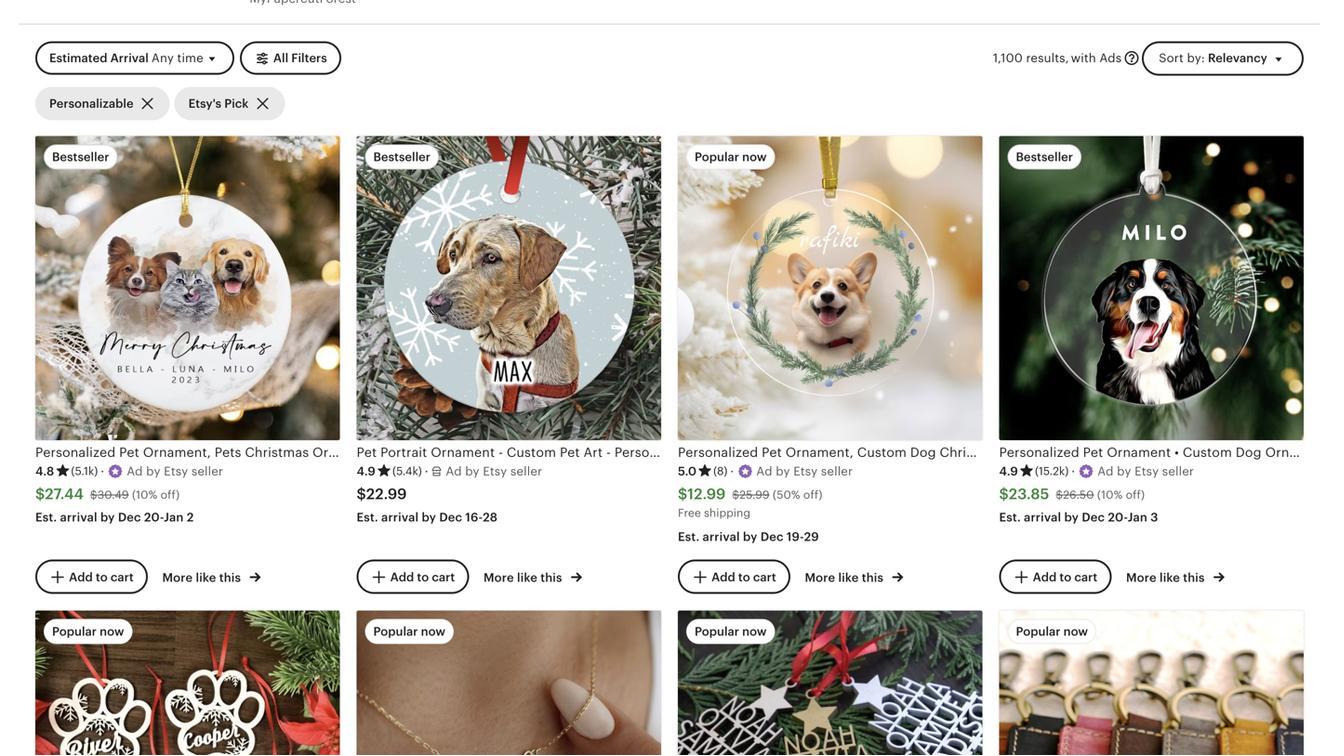Task type: vqa. For each thing, say whether or not it's contained in the screenshot.
first · from the right
yes



Task type: describe. For each thing, give the bounding box(es) containing it.
all
[[273, 51, 288, 65]]

(5.4k)
[[392, 465, 422, 478]]

popular for personalized dog paw ornament | custom pet christmas ornament | animal 2023 ornament "image"
[[52, 625, 97, 639]]

this for 27.44
[[219, 571, 241, 585]]

add to cart for 23.85
[[1033, 571, 1098, 585]]

more like this link for 12.99
[[805, 568, 903, 587]]

add for 12.99
[[711, 571, 735, 585]]

more for 12.99
[[805, 571, 835, 585]]

ads
[[1099, 51, 1122, 65]]

3
[[1150, 511, 1158, 525]]

etsy's
[[188, 97, 221, 111]]

dec for est. arrival by dec 20-jan 2
[[118, 511, 141, 525]]

$ inside $ 22.99 est. arrival by dec 16-28
[[357, 486, 366, 503]]

add for 23.85
[[1033, 571, 1057, 585]]

off) for 12.99
[[803, 489, 823, 501]]

like for 12.99
[[838, 571, 859, 585]]

2 add to cart button from the left
[[357, 560, 469, 595]]

add to cart button for 27.44
[[35, 560, 148, 595]]

(15.2k)
[[1035, 465, 1069, 478]]

with
[[1071, 51, 1096, 65]]

(5.1k)
[[71, 465, 98, 478]]

arrival inside $ 22.99 est. arrival by dec 16-28
[[381, 511, 419, 525]]

(50%
[[773, 489, 800, 501]]

(10% for 23.85
[[1097, 489, 1123, 501]]

bestseller for 27.44
[[52, 150, 109, 164]]

etsy's pick
[[188, 97, 249, 111]]

2 like from the left
[[517, 571, 537, 585]]

4 popular now link from the left
[[999, 611, 1304, 756]]

1 popular now link from the left
[[35, 611, 340, 756]]

3 popular now link from the left
[[678, 611, 982, 756]]

23.85
[[1009, 486, 1049, 503]]

arrival for est. arrival by dec 20-jan 2
[[60, 511, 97, 525]]

now for product video "element" for personalized dog paw ornament | custom pet christmas ornament | animal 2023 ornament "image"
[[100, 625, 124, 639]]

more like this link for 27.44
[[162, 568, 261, 587]]

by for est. arrival by dec 19-29
[[743, 531, 757, 545]]

arrival
[[110, 51, 149, 65]]

cart for 12.99
[[753, 571, 776, 585]]

(10% for 27.44
[[132, 489, 157, 501]]

28
[[483, 511, 497, 525]]

popular now for product video "element" related to dog name necklace | personalized dog ears necklace | custom pet jewelry | pet name necklace | pet memorial gift, gift for her,christmas gift image
[[373, 625, 445, 639]]

· for 27.44
[[101, 465, 104, 479]]

by:
[[1187, 51, 1205, 65]]

more like this link for 23.85
[[1126, 568, 1225, 587]]

all filters button
[[240, 42, 341, 75]]

12.99
[[687, 486, 726, 503]]

free
[[678, 507, 701, 520]]

add to cart for 27.44
[[69, 571, 134, 585]]

estimated arrival any time
[[49, 51, 203, 65]]

dog name necklace | personalized dog ears necklace | custom pet jewelry | pet name necklace | pet memorial gift, gift for her,christmas gift image
[[357, 611, 661, 756]]

personalized pet ornament, custom dog christmas ornament, pet ornament using photo, cat christmas photo ornament, pet portrait name gift image
[[678, 136, 982, 441]]

1,100
[[993, 51, 1023, 65]]

4.9 for dec 16-28
[[357, 465, 376, 479]]

this for 23.85
[[1183, 571, 1205, 585]]

· for 23.85
[[1071, 465, 1075, 479]]

est. inside $ 22.99 est. arrival by dec 16-28
[[357, 511, 378, 525]]

cart for 23.85
[[1074, 571, 1098, 585]]

2 more from the left
[[484, 571, 514, 585]]

$ 22.99 est. arrival by dec 16-28
[[357, 486, 497, 525]]

jan for 23.85
[[1128, 511, 1147, 525]]

2 add to cart from the left
[[390, 571, 455, 585]]

26.50
[[1063, 489, 1094, 501]]

2 · from the left
[[425, 465, 428, 479]]

personalized pet ornament • custom dog ornament • gifts for pet lovers • christmas ornament • christmas gifts • ppo02 image
[[999, 136, 1304, 441]]

popular now for product video "element" corresponding to custom dog owner gift ideas, xmas gift, genuine leather keyring, leather keychain, pet portrait,dog owner, dog mom, dog dad,custom pet photo
[[1016, 625, 1088, 639]]

off) for 27.44
[[160, 489, 180, 501]]

jan for 27.44
[[164, 511, 184, 525]]

cart for 27.44
[[111, 571, 134, 585]]

2 this from the left
[[540, 571, 562, 585]]

2 popular now link from the left
[[357, 611, 661, 756]]

4.9 for dec 20-jan 3
[[999, 465, 1018, 479]]

1,100 results,
[[993, 51, 1069, 65]]

relevancy
[[1208, 51, 1267, 65]]

results,
[[1026, 51, 1069, 65]]

personalized pet ornament, pets christmas ornament, cat dog photo ornament, pet portrait ornament, pet memorial ornament, pet lover gifts image
[[35, 136, 340, 441]]

est. for est. arrival by dec 19-29
[[678, 531, 700, 545]]

to for 23.85
[[1059, 571, 1071, 585]]

like for 23.85
[[1160, 571, 1180, 585]]

like for 27.44
[[196, 571, 216, 585]]

more for 27.44
[[162, 571, 193, 585]]

with ads
[[1071, 51, 1122, 65]]



Task type: locate. For each thing, give the bounding box(es) containing it.
$ inside $ 23.85 $ 26.50 (10% off)
[[1056, 489, 1063, 501]]

4 more from the left
[[1126, 571, 1156, 585]]

1 horizontal spatial jan
[[1128, 511, 1147, 525]]

arrival for est. arrival by dec 20-jan 3
[[1024, 511, 1061, 525]]

· right "(5.1k)"
[[101, 465, 104, 479]]

0 horizontal spatial (10%
[[132, 489, 157, 501]]

more for 23.85
[[1126, 571, 1156, 585]]

3 more from the left
[[805, 571, 835, 585]]

dec down 30.49
[[118, 511, 141, 525]]

· for 12.99
[[730, 465, 734, 479]]

2 to from the left
[[417, 571, 429, 585]]

2 cart from the left
[[432, 571, 455, 585]]

add to cart button down "est. arrival by dec 20-jan 3"
[[999, 560, 1111, 595]]

arrival down 23.85
[[1024, 511, 1061, 525]]

2 jan from the left
[[1128, 511, 1147, 525]]

20- for 23.85
[[1108, 511, 1128, 525]]

off) right 26.50
[[1126, 489, 1145, 501]]

more like this link down 3
[[1126, 568, 1225, 587]]

popular now link
[[35, 611, 340, 756], [357, 611, 661, 756], [678, 611, 982, 756], [999, 611, 1304, 756]]

1 horizontal spatial off)
[[803, 489, 823, 501]]

now for product video "element" related to dog name necklace | personalized dog ears necklace | custom pet jewelry | pet name necklace | pet memorial gift, gift for her,christmas gift image
[[421, 625, 445, 639]]

add to cart down est. arrival by dec 19-29
[[711, 571, 776, 585]]

4.8
[[35, 465, 54, 479]]

more like this down 3
[[1126, 571, 1208, 585]]

more down 3
[[1126, 571, 1156, 585]]

2 horizontal spatial off)
[[1126, 489, 1145, 501]]

est. for est. arrival by dec 20-jan 2
[[35, 511, 57, 525]]

16-
[[465, 511, 483, 525]]

dec for est. arrival by dec 20-jan 3
[[1082, 511, 1105, 525]]

more like this link down 28
[[484, 568, 582, 587]]

personalizable link
[[35, 87, 170, 120]]

20- left "2"
[[144, 511, 164, 525]]

add to cart button down est. arrival by dec 20-jan 2
[[35, 560, 148, 595]]

25.99
[[739, 489, 770, 501]]

1 off) from the left
[[160, 489, 180, 501]]

(10% right 26.50
[[1097, 489, 1123, 501]]

arrival down 22.99 at the left bottom of the page
[[381, 511, 419, 525]]

3 add to cart button from the left
[[678, 560, 790, 595]]

·
[[101, 465, 104, 479], [425, 465, 428, 479], [730, 465, 734, 479], [1071, 465, 1075, 479]]

22.99
[[366, 486, 407, 503]]

add to cart down est. arrival by dec 20-jan 2
[[69, 571, 134, 585]]

est. for est. arrival by dec 20-jan 3
[[999, 511, 1021, 525]]

to for 27.44
[[96, 571, 108, 585]]

product video element for custom dog owner gift ideas, xmas gift, genuine leather keyring, leather keychain, pet portrait,dog owner, dog mom, dog dad,custom pet photo
[[999, 611, 1304, 756]]

0 horizontal spatial 4.9
[[357, 465, 376, 479]]

by inside $ 22.99 est. arrival by dec 16-28
[[422, 511, 436, 525]]

1 this from the left
[[219, 571, 241, 585]]

· right (8)
[[730, 465, 734, 479]]

4 to from the left
[[1059, 571, 1071, 585]]

add down $ 22.99 est. arrival by dec 16-28 on the bottom left
[[390, 571, 414, 585]]

off) for 23.85
[[1126, 489, 1145, 501]]

1 more like this link from the left
[[162, 568, 261, 587]]

add to cart button down est. arrival by dec 19-29
[[678, 560, 790, 595]]

off) right (50%
[[803, 489, 823, 501]]

off) inside $ 23.85 $ 26.50 (10% off)
[[1126, 489, 1145, 501]]

1 cart from the left
[[111, 571, 134, 585]]

1 · from the left
[[101, 465, 104, 479]]

29
[[804, 531, 819, 545]]

2 (10% from the left
[[1097, 489, 1123, 501]]

more like this link
[[162, 568, 261, 587], [484, 568, 582, 587], [805, 568, 903, 587], [1126, 568, 1225, 587]]

1 more like this from the left
[[162, 571, 244, 585]]

add to cart button
[[35, 560, 148, 595], [357, 560, 469, 595], [678, 560, 790, 595], [999, 560, 1111, 595]]

off)
[[160, 489, 180, 501], [803, 489, 823, 501], [1126, 489, 1145, 501]]

bestseller
[[52, 150, 109, 164], [373, 150, 430, 164], [1016, 150, 1073, 164]]

add to cart
[[69, 571, 134, 585], [390, 571, 455, 585], [711, 571, 776, 585], [1033, 571, 1098, 585]]

3 more like this from the left
[[805, 571, 887, 585]]

etsy's pick link
[[174, 87, 285, 120]]

popular for custom dog owner gift ideas, xmas gift, genuine leather keyring, leather keychain, pet portrait,dog owner, dog mom, dog dad,custom pet photo
[[1016, 625, 1061, 639]]

4 add from the left
[[1033, 571, 1057, 585]]

$ 23.85 $ 26.50 (10% off)
[[999, 486, 1145, 503]]

add
[[69, 571, 93, 585], [390, 571, 414, 585], [711, 571, 735, 585], [1033, 571, 1057, 585]]

cart down $ 22.99 est. arrival by dec 16-28 on the bottom left
[[432, 571, 455, 585]]

all filters
[[273, 51, 327, 65]]

add down "est. arrival by dec 20-jan 3"
[[1033, 571, 1057, 585]]

est. arrival by dec 19-29
[[678, 531, 819, 545]]

more down 28
[[484, 571, 514, 585]]

(10% right 30.49
[[132, 489, 157, 501]]

by for est. arrival by dec 20-jan 2
[[100, 511, 115, 525]]

time
[[177, 51, 203, 65]]

1 4.9 from the left
[[357, 465, 376, 479]]

dec
[[118, 511, 141, 525], [439, 511, 462, 525], [1082, 511, 1105, 525], [760, 531, 784, 545]]

this
[[219, 571, 241, 585], [540, 571, 562, 585], [862, 571, 883, 585], [1183, 571, 1205, 585]]

this for 12.99
[[862, 571, 883, 585]]

20- for 27.44
[[144, 511, 164, 525]]

product video element for personalized dog paw ornament | custom pet christmas ornament | animal 2023 ornament "image"
[[35, 611, 340, 756]]

3 more like this link from the left
[[805, 568, 903, 587]]

4.9
[[357, 465, 376, 479], [999, 465, 1018, 479]]

to down est. arrival by dec 19-29
[[738, 571, 750, 585]]

dec for est. arrival by dec 19-29
[[760, 531, 784, 545]]

jan left 3
[[1128, 511, 1147, 525]]

dec down 26.50
[[1082, 511, 1105, 525]]

product video element for dog name necklace | personalized dog ears necklace | custom pet jewelry | pet name necklace | pet memorial gift, gift for her,christmas gift image
[[357, 611, 661, 756]]

0 horizontal spatial bestseller
[[52, 150, 109, 164]]

by left 16-
[[422, 511, 436, 525]]

sort by: relevancy
[[1159, 51, 1267, 65]]

jan
[[164, 511, 184, 525], [1128, 511, 1147, 525]]

personalized dog paw ornament | custom pet christmas ornament | animal 2023 ornament image
[[35, 611, 340, 756]]

0 horizontal spatial 20-
[[144, 511, 164, 525]]

add to cart button for 23.85
[[999, 560, 1111, 595]]

cart down est. arrival by dec 20-jan 2
[[111, 571, 134, 585]]

est. down 22.99 at the left bottom of the page
[[357, 511, 378, 525]]

4 more like this from the left
[[1126, 571, 1208, 585]]

arrival down 27.44
[[60, 511, 97, 525]]

est. arrival by dec 20-jan 3
[[999, 511, 1158, 525]]

popular now
[[695, 150, 767, 164], [52, 625, 124, 639], [373, 625, 445, 639], [695, 625, 767, 639], [1016, 625, 1088, 639]]

now
[[742, 150, 767, 164], [100, 625, 124, 639], [421, 625, 445, 639], [742, 625, 767, 639], [1063, 625, 1088, 639]]

2
[[187, 511, 194, 525]]

4 add to cart from the left
[[1033, 571, 1098, 585]]

arrival
[[60, 511, 97, 525], [381, 511, 419, 525], [1024, 511, 1061, 525], [703, 531, 740, 545]]

add to cart down $ 22.99 est. arrival by dec 16-28 on the bottom left
[[390, 571, 455, 585]]

by
[[100, 511, 115, 525], [422, 511, 436, 525], [1064, 511, 1079, 525], [743, 531, 757, 545]]

bestseller for 23.85
[[1016, 150, 1073, 164]]

1 bestseller from the left
[[52, 150, 109, 164]]

more like this down "2"
[[162, 571, 244, 585]]

$
[[35, 486, 45, 503], [357, 486, 366, 503], [678, 486, 687, 503], [999, 486, 1009, 503], [90, 489, 97, 501], [732, 489, 739, 501], [1056, 489, 1063, 501]]

2 product video element from the left
[[357, 611, 661, 756]]

more like this down 29
[[805, 571, 887, 585]]

pick
[[224, 97, 249, 111]]

more
[[162, 571, 193, 585], [484, 571, 514, 585], [805, 571, 835, 585], [1126, 571, 1156, 585]]

more like this for 27.44
[[162, 571, 244, 585]]

est. arrival by dec 20-jan 2
[[35, 511, 194, 525]]

1 to from the left
[[96, 571, 108, 585]]

to down est. arrival by dec 20-jan 2
[[96, 571, 108, 585]]

3 this from the left
[[862, 571, 883, 585]]

family christmas ornament - personalized ornament with names - christmas tree ornament image
[[678, 611, 982, 756]]

by down the $ 27.44 $ 30.49 (10% off) in the left of the page
[[100, 511, 115, 525]]

1 horizontal spatial (10%
[[1097, 489, 1123, 501]]

19-
[[787, 531, 804, 545]]

1 (10% from the left
[[132, 489, 157, 501]]

0 horizontal spatial product video element
[[35, 611, 340, 756]]

add to cart button down $ 22.99 est. arrival by dec 16-28 on the bottom left
[[357, 560, 469, 595]]

by down shipping
[[743, 531, 757, 545]]

· right (15.2k)
[[1071, 465, 1075, 479]]

4 like from the left
[[1160, 571, 1180, 585]]

arrival down shipping
[[703, 531, 740, 545]]

4 cart from the left
[[1074, 571, 1098, 585]]

$ inside the $ 27.44 $ 30.49 (10% off)
[[90, 489, 97, 501]]

personalizable
[[49, 97, 134, 111]]

2 horizontal spatial product video element
[[999, 611, 1304, 756]]

3 add to cart from the left
[[711, 571, 776, 585]]

30.49
[[97, 489, 129, 501]]

1 horizontal spatial 4.9
[[999, 465, 1018, 479]]

(8)
[[713, 465, 727, 478]]

4.9 up 23.85
[[999, 465, 1018, 479]]

$ 12.99 $ 25.99 (50% off) free shipping
[[678, 486, 823, 520]]

cart down est. arrival by dec 19-29
[[753, 571, 776, 585]]

estimated
[[49, 51, 107, 65]]

more like this
[[162, 571, 244, 585], [484, 571, 565, 585], [805, 571, 887, 585], [1126, 571, 1208, 585]]

(10% inside $ 23.85 $ 26.50 (10% off)
[[1097, 489, 1123, 501]]

0 horizontal spatial jan
[[164, 511, 184, 525]]

shipping
[[704, 507, 750, 520]]

4 more like this link from the left
[[1126, 568, 1225, 587]]

add to cart for 12.99
[[711, 571, 776, 585]]

1 add to cart button from the left
[[35, 560, 148, 595]]

2 20- from the left
[[1108, 511, 1128, 525]]

4 · from the left
[[1071, 465, 1075, 479]]

arrival for est. arrival by dec 19-29
[[703, 531, 740, 545]]

2 more like this from the left
[[484, 571, 565, 585]]

est. down 23.85
[[999, 511, 1021, 525]]

off) inside the $ 27.44 $ 30.49 (10% off)
[[160, 489, 180, 501]]

more like this for 12.99
[[805, 571, 887, 585]]

1 horizontal spatial product video element
[[357, 611, 661, 756]]

add down est. arrival by dec 19-29
[[711, 571, 735, 585]]

more like this down 28
[[484, 571, 565, 585]]

more like this link down "2"
[[162, 568, 261, 587]]

3 like from the left
[[838, 571, 859, 585]]

add to cart down "est. arrival by dec 20-jan 3"
[[1033, 571, 1098, 585]]

now for product video "element" corresponding to custom dog owner gift ideas, xmas gift, genuine leather keyring, leather keychain, pet portrait,dog owner, dog mom, dog dad,custom pet photo
[[1063, 625, 1088, 639]]

add down est. arrival by dec 20-jan 2
[[69, 571, 93, 585]]

· right (5.4k)
[[425, 465, 428, 479]]

20-
[[144, 511, 164, 525], [1108, 511, 1128, 525]]

popular for dog name necklace | personalized dog ears necklace | custom pet jewelry | pet name necklace | pet memorial gift, gift for her,christmas gift image
[[373, 625, 418, 639]]

more like this for 23.85
[[1126, 571, 1208, 585]]

pet portrait ornament - custom pet art - personalized pet ornament - dog portrait - custom cat art image
[[357, 136, 661, 441]]

4 add to cart button from the left
[[999, 560, 1111, 595]]

$ 27.44 $ 30.49 (10% off)
[[35, 486, 180, 503]]

cart
[[111, 571, 134, 585], [432, 571, 455, 585], [753, 571, 776, 585], [1074, 571, 1098, 585]]

off) inside $ 12.99 $ 25.99 (50% off) free shipping
[[803, 489, 823, 501]]

custom dog owner gift ideas, xmas gift, genuine leather keyring, leather keychain, pet portrait,dog owner, dog mom, dog dad,custom pet photo image
[[999, 611, 1304, 756]]

jan left "2"
[[164, 511, 184, 525]]

est. down 27.44
[[35, 511, 57, 525]]

2 off) from the left
[[803, 489, 823, 501]]

3 bestseller from the left
[[1016, 150, 1073, 164]]

3 add from the left
[[711, 571, 735, 585]]

1 add from the left
[[69, 571, 93, 585]]

add to cart button for 12.99
[[678, 560, 790, 595]]

product video element
[[35, 611, 340, 756], [357, 611, 661, 756], [999, 611, 1304, 756]]

4 this from the left
[[1183, 571, 1205, 585]]

add for 27.44
[[69, 571, 93, 585]]

1 horizontal spatial 20-
[[1108, 511, 1128, 525]]

off) right 30.49
[[160, 489, 180, 501]]

est.
[[35, 511, 57, 525], [357, 511, 378, 525], [999, 511, 1021, 525], [678, 531, 700, 545]]

3 · from the left
[[730, 465, 734, 479]]

1 like from the left
[[196, 571, 216, 585]]

2 bestseller from the left
[[373, 150, 430, 164]]

popular
[[695, 150, 739, 164], [52, 625, 97, 639], [373, 625, 418, 639], [695, 625, 739, 639], [1016, 625, 1061, 639]]

4.9 up 22.99 at the left bottom of the page
[[357, 465, 376, 479]]

cart down "est. arrival by dec 20-jan 3"
[[1074, 571, 1098, 585]]

1 20- from the left
[[144, 511, 164, 525]]

to down "est. arrival by dec 20-jan 3"
[[1059, 571, 1071, 585]]

dec left "19-"
[[760, 531, 784, 545]]

1 jan from the left
[[164, 511, 184, 525]]

(10% inside the $ 27.44 $ 30.49 (10% off)
[[132, 489, 157, 501]]

dec inside $ 22.99 est. arrival by dec 16-28
[[439, 511, 462, 525]]

2 add from the left
[[390, 571, 414, 585]]

3 to from the left
[[738, 571, 750, 585]]

(10%
[[132, 489, 157, 501], [1097, 489, 1123, 501]]

by for est. arrival by dec 20-jan 3
[[1064, 511, 1079, 525]]

1 horizontal spatial bestseller
[[373, 150, 430, 164]]

like
[[196, 571, 216, 585], [517, 571, 537, 585], [838, 571, 859, 585], [1160, 571, 1180, 585]]

3 cart from the left
[[753, 571, 776, 585]]

dec left 16-
[[439, 511, 462, 525]]

1 more from the left
[[162, 571, 193, 585]]

1 product video element from the left
[[35, 611, 340, 756]]

20- left 3
[[1108, 511, 1128, 525]]

27.44
[[45, 486, 84, 503]]

est. down free on the bottom right of page
[[678, 531, 700, 545]]

filters
[[291, 51, 327, 65]]

0 horizontal spatial off)
[[160, 489, 180, 501]]

5.0
[[678, 465, 697, 479]]

popular now for product video "element" for personalized dog paw ornament | custom pet christmas ornament | animal 2023 ornament "image"
[[52, 625, 124, 639]]

more down "2"
[[162, 571, 193, 585]]

more down 29
[[805, 571, 835, 585]]

to for 12.99
[[738, 571, 750, 585]]

sort
[[1159, 51, 1184, 65]]

3 product video element from the left
[[999, 611, 1304, 756]]

1 add to cart from the left
[[69, 571, 134, 585]]

2 4.9 from the left
[[999, 465, 1018, 479]]

any
[[151, 51, 174, 65]]

2 more like this link from the left
[[484, 568, 582, 587]]

by down $ 23.85 $ 26.50 (10% off)
[[1064, 511, 1079, 525]]

more like this link down 29
[[805, 568, 903, 587]]

to
[[96, 571, 108, 585], [417, 571, 429, 585], [738, 571, 750, 585], [1059, 571, 1071, 585]]

2 horizontal spatial bestseller
[[1016, 150, 1073, 164]]

to down $ 22.99 est. arrival by dec 16-28 on the bottom left
[[417, 571, 429, 585]]

3 off) from the left
[[1126, 489, 1145, 501]]



